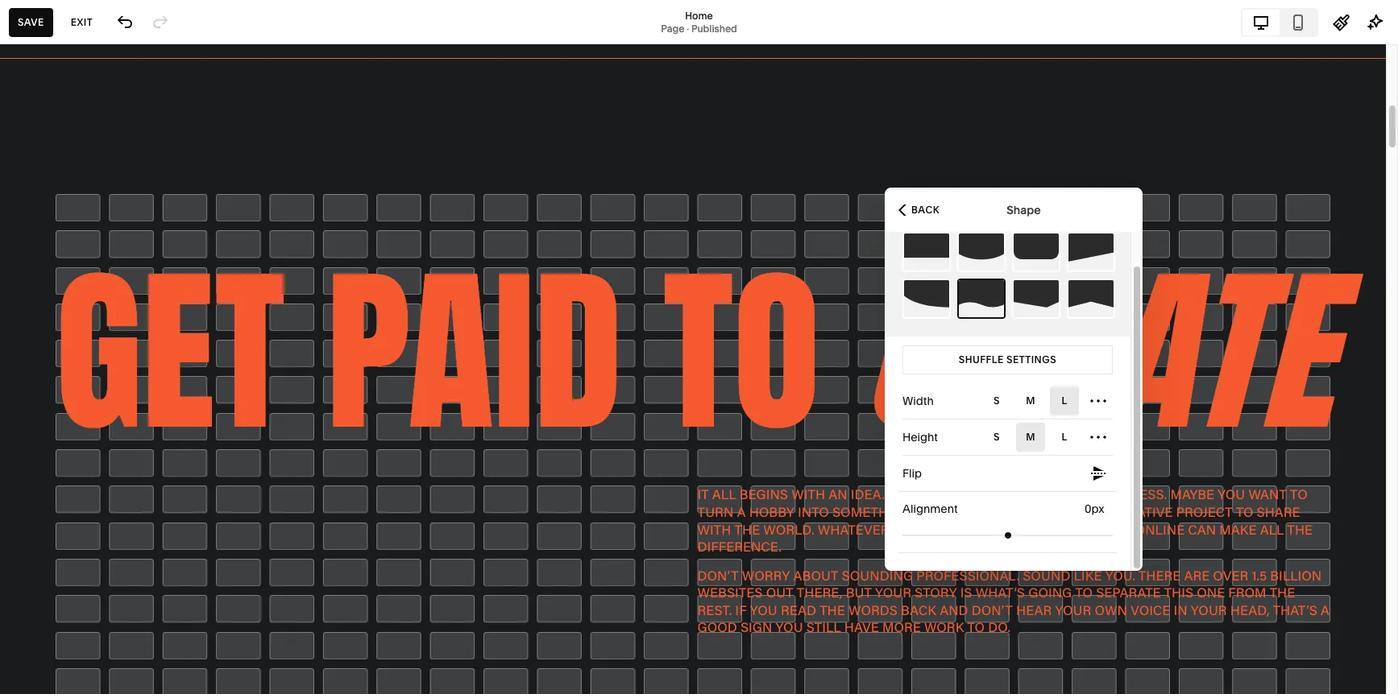 Task type: describe. For each thing, give the bounding box(es) containing it.
shuffle
[[959, 354, 1004, 366]]

m for height
[[1026, 431, 1036, 443]]

exit
[[71, 16, 93, 28]]

analytics link
[[27, 215, 179, 235]]

alignment
[[903, 502, 958, 517]]

save button
[[9, 8, 53, 37]]

s for width
[[994, 395, 1000, 407]]

settings inside button
[[1007, 354, 1057, 366]]

·
[[687, 22, 689, 34]]

width
[[903, 394, 934, 409]]

rounded shape image
[[959, 234, 1004, 271]]

l for width
[[1062, 395, 1068, 407]]

analytics
[[27, 216, 83, 232]]

l for height
[[1062, 431, 1068, 443]]

page
[[661, 22, 685, 34]]

scalloped shape image
[[904, 280, 949, 318]]

home
[[685, 9, 713, 21]]

james peterson james.peterson1902@gmail.com
[[64, 640, 212, 665]]

no shape image
[[904, 234, 949, 271]]

slanted shape image
[[1069, 234, 1114, 271]]

Alignment text field
[[1085, 501, 1108, 518]]

settings link
[[27, 557, 179, 577]]

asset library
[[27, 529, 107, 545]]

published
[[691, 22, 737, 34]]

0 horizontal spatial settings
[[27, 558, 77, 574]]

soft corners shape image
[[1014, 234, 1059, 271]]

exit button
[[62, 8, 102, 37]]



Task type: locate. For each thing, give the bounding box(es) containing it.
m for width
[[1026, 395, 1036, 407]]

jagged shape image
[[1014, 280, 1059, 318]]

m
[[1026, 395, 1036, 407], [1026, 431, 1036, 443]]

height
[[903, 430, 938, 445]]

asset
[[27, 529, 61, 545]]

2 option group from the top
[[982, 423, 1113, 452]]

shuffle settings
[[959, 354, 1057, 366]]

0 vertical spatial settings
[[1007, 354, 1057, 366]]

shape
[[1007, 203, 1041, 217]]

1 vertical spatial m
[[1026, 431, 1036, 443]]

1 m from the top
[[1026, 395, 1036, 407]]

scheduling link
[[27, 244, 179, 264]]

contacts
[[27, 187, 82, 203]]

1 vertical spatial settings
[[27, 558, 77, 574]]

back
[[912, 204, 940, 216]]

peterson
[[97, 640, 138, 652]]

shuffle settings button
[[903, 346, 1113, 375]]

back button
[[894, 192, 945, 228]]

settings
[[1007, 354, 1057, 366], [27, 558, 77, 574]]

option group for height
[[982, 423, 1113, 452]]

scheduling
[[27, 245, 96, 261]]

0 vertical spatial s
[[994, 395, 1000, 407]]

Alignment range field
[[903, 518, 1113, 553]]

1 horizontal spatial settings
[[1007, 354, 1057, 366]]

0 vertical spatial l
[[1062, 395, 1068, 407]]

settings right "shuffle"
[[1007, 354, 1057, 366]]

1 vertical spatial l
[[1062, 431, 1068, 443]]

1 vertical spatial s
[[994, 431, 1000, 443]]

0 vertical spatial m
[[1026, 395, 1036, 407]]

asset library link
[[27, 528, 179, 548]]

library
[[64, 529, 107, 545]]

james.peterson1902@gmail.com
[[64, 653, 212, 665]]

wavy shape image
[[959, 280, 1004, 318]]

s down shuffle settings button
[[994, 395, 1000, 407]]

option group for width
[[982, 387, 1113, 416]]

pointed shape image
[[1069, 280, 1114, 318]]

1 l from the top
[[1062, 395, 1068, 407]]

help link
[[27, 586, 55, 604]]

tab list
[[1243, 9, 1317, 35]]

settings down asset
[[27, 558, 77, 574]]

home page · published
[[661, 9, 737, 34]]

james
[[64, 640, 94, 652]]

0 vertical spatial option group
[[982, 387, 1113, 416]]

2 l from the top
[[1062, 431, 1068, 443]]

s
[[994, 395, 1000, 407], [994, 431, 1000, 443]]

save
[[18, 16, 44, 28]]

1 option group from the top
[[982, 387, 1113, 416]]

help
[[27, 587, 55, 603]]

1 vertical spatial option group
[[982, 423, 1113, 452]]

l
[[1062, 395, 1068, 407], [1062, 431, 1068, 443]]

1 s from the top
[[994, 395, 1000, 407]]

contacts link
[[27, 186, 179, 206]]

option group
[[982, 387, 1113, 416], [982, 423, 1113, 452]]

flip
[[903, 467, 922, 481]]

2 s from the top
[[994, 431, 1000, 443]]

s right height
[[994, 431, 1000, 443]]

2 m from the top
[[1026, 431, 1036, 443]]

s for height
[[994, 431, 1000, 443]]



Task type: vqa. For each thing, say whether or not it's contained in the screenshot.
Button
no



